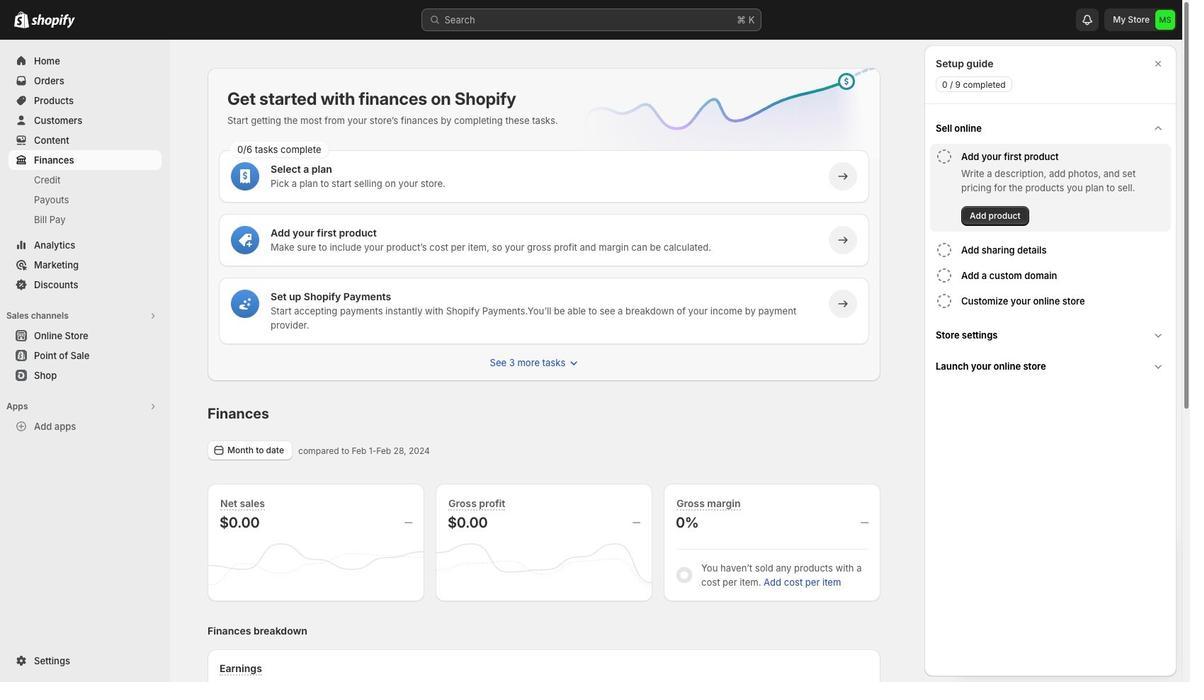 Task type: describe. For each thing, give the bounding box(es) containing it.
set up shopify payments image
[[238, 297, 252, 311]]

mark add sharing details as done image
[[936, 242, 953, 259]]

0 horizontal spatial shopify image
[[14, 11, 29, 28]]

mark add your first product as done image
[[936, 148, 953, 165]]

add your first product image
[[238, 233, 252, 247]]



Task type: locate. For each thing, give the bounding box(es) containing it.
mark add a custom domain as done image
[[936, 267, 953, 284]]

my store image
[[1156, 10, 1176, 30]]

line chart image
[[559, 65, 884, 181]]

1 horizontal spatial shopify image
[[31, 14, 75, 28]]

select a plan image
[[238, 169, 252, 184]]

shopify image
[[14, 11, 29, 28], [31, 14, 75, 28]]

mark customize your online store as done image
[[936, 293, 953, 310]]

dialog
[[925, 45, 1177, 677]]



Task type: vqa. For each thing, say whether or not it's contained in the screenshot.
Shopify image
yes



